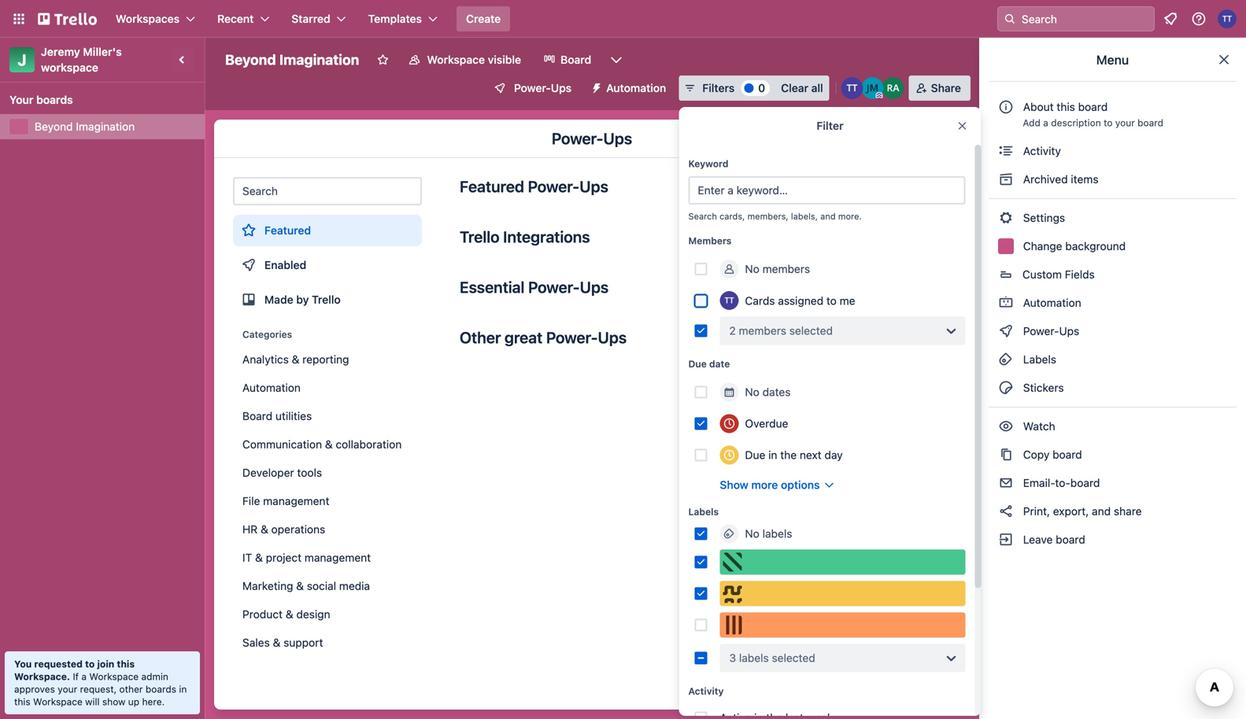 Task type: locate. For each thing, give the bounding box(es) containing it.
0 vertical spatial no
[[745, 263, 760, 276]]

automation up board utilities
[[243, 382, 301, 395]]

1 vertical spatial imagination
[[76, 120, 135, 133]]

& right 'hr' at the bottom left
[[261, 523, 268, 536]]

automation link up "power-ups" link at the right of page
[[989, 291, 1237, 316]]

you
[[14, 659, 32, 670]]

1 horizontal spatial due
[[745, 449, 766, 462]]

sm image for automation
[[999, 295, 1014, 311]]

1 horizontal spatial workspace
[[89, 672, 139, 683]]

1 vertical spatial due
[[745, 449, 766, 462]]

to
[[1104, 117, 1113, 128], [827, 294, 837, 307], [85, 659, 95, 670]]

members
[[763, 263, 810, 276], [739, 324, 787, 337]]

& right it
[[255, 552, 263, 565]]

workspace navigation collapse icon image
[[172, 49, 194, 71]]

your up activity link on the top right of page
[[1116, 117, 1135, 128]]

1 vertical spatial board
[[243, 410, 273, 423]]

ups
[[551, 82, 572, 95], [604, 129, 632, 148], [580, 177, 609, 196], [580, 278, 609, 296], [1060, 325, 1080, 338], [598, 328, 627, 347]]

no for no labels
[[745, 528, 760, 541]]

featured
[[460, 177, 525, 196], [265, 224, 311, 237]]

1 vertical spatial beyond imagination
[[35, 120, 135, 133]]

& left design
[[286, 608, 293, 621]]

0 vertical spatial to
[[1104, 117, 1113, 128]]

1 horizontal spatial boards
[[146, 684, 176, 695]]

due up more
[[745, 449, 766, 462]]

media
[[339, 580, 370, 593]]

1 horizontal spatial a
[[1044, 117, 1049, 128]]

automation down customize views image
[[606, 82, 666, 95]]

sm image inside stickers link
[[999, 380, 1014, 396]]

trello integrations
[[460, 228, 590, 246]]

tools
[[297, 467, 322, 480]]

in left the "the"
[[769, 449, 778, 462]]

1 vertical spatial boards
[[146, 684, 176, 695]]

board for board
[[561, 53, 592, 66]]

sm image inside 'email-to-board' link
[[999, 476, 1014, 491]]

print, export, and share
[[1021, 505, 1142, 518]]

labels
[[1021, 353, 1057, 366], [689, 507, 719, 518]]

menu
[[1097, 52, 1129, 67]]

due left date
[[689, 359, 707, 370]]

to inside you requested to join this workspace.
[[85, 659, 95, 670]]

automation down custom fields
[[1021, 296, 1082, 309]]

this member is an admin of this board. image
[[876, 92, 883, 99]]

1 vertical spatial and
[[1092, 505, 1111, 518]]

trello
[[460, 228, 500, 246], [312, 293, 341, 306]]

boards down admin
[[146, 684, 176, 695]]

board up to-
[[1053, 448, 1083, 461]]

2 vertical spatial to
[[85, 659, 95, 670]]

communication & collaboration link
[[233, 432, 422, 458]]

to left join
[[85, 659, 95, 670]]

beyond inside text box
[[225, 51, 276, 68]]

filters
[[703, 82, 735, 95]]

in inside if a workspace admin approves your request, other boards in this workspace will show up here.
[[179, 684, 187, 695]]

labels down the show more options "button"
[[763, 528, 793, 541]]

0 vertical spatial featured
[[460, 177, 525, 196]]

0 horizontal spatial due
[[689, 359, 707, 370]]

this
[[1057, 100, 1076, 113], [117, 659, 135, 670], [14, 697, 30, 708]]

keyword
[[689, 158, 729, 169]]

power-
[[514, 82, 551, 95], [552, 129, 604, 148], [528, 177, 580, 196], [528, 278, 580, 296], [1024, 325, 1060, 338], [546, 328, 598, 347]]

sm image
[[584, 76, 606, 98], [999, 419, 1014, 435], [999, 447, 1014, 463], [999, 476, 1014, 491], [999, 504, 1014, 520], [999, 532, 1014, 548]]

0 horizontal spatial this
[[14, 697, 30, 708]]

imagination down your boards with 1 items "element"
[[76, 120, 135, 133]]

power-ups inside power-ups button
[[514, 82, 572, 95]]

3 no from the top
[[745, 528, 760, 541]]

0 horizontal spatial trello
[[312, 293, 341, 306]]

0 vertical spatial beyond
[[225, 51, 276, 68]]

& right analytics
[[292, 353, 300, 366]]

support
[[284, 637, 323, 650]]

members for 2
[[739, 324, 787, 337]]

recent button
[[208, 6, 279, 32]]

2 vertical spatial terry turtle (terryturtle) image
[[720, 291, 739, 310]]

this inside the about this board add a description to your board
[[1057, 100, 1076, 113]]

0 horizontal spatial your
[[58, 684, 77, 695]]

workspace down join
[[89, 672, 139, 683]]

items
[[1071, 173, 1099, 186]]

featured link
[[233, 215, 422, 246]]

in
[[769, 449, 778, 462], [179, 684, 187, 695]]

1 vertical spatial a
[[81, 672, 87, 683]]

& left social
[[296, 580, 304, 593]]

sm image inside the "labels" link
[[999, 352, 1014, 368]]

sm image inside archived items link
[[999, 172, 1014, 187]]

1 no from the top
[[745, 263, 760, 276]]

featured power-ups
[[460, 177, 609, 196]]

trello up the essential
[[460, 228, 500, 246]]

watch link
[[989, 414, 1237, 439]]

file
[[243, 495, 260, 508]]

sm image inside activity link
[[999, 143, 1014, 159]]

0 vertical spatial your
[[1116, 117, 1135, 128]]

your
[[1116, 117, 1135, 128], [58, 684, 77, 695]]

custom fields
[[1023, 268, 1095, 281]]

1 horizontal spatial automation
[[606, 82, 666, 95]]

1 sm image from the top
[[999, 143, 1014, 159]]

cards assigned to me
[[745, 294, 856, 307]]

2 no from the top
[[745, 386, 760, 399]]

imagination
[[279, 51, 359, 68], [76, 120, 135, 133]]

this right join
[[117, 659, 135, 670]]

1 horizontal spatial imagination
[[279, 51, 359, 68]]

sm image for copy board
[[999, 447, 1014, 463]]

terry turtle (terryturtle) image up 2
[[720, 291, 739, 310]]

board up activity link on the top right of page
[[1138, 117, 1164, 128]]

selected for 3 labels selected
[[772, 652, 816, 665]]

& for social
[[296, 580, 304, 593]]

automation link down analytics & reporting link
[[233, 376, 422, 401]]

2 vertical spatial automation
[[243, 382, 301, 395]]

management up "operations"
[[263, 495, 330, 508]]

& right "sales"
[[273, 637, 281, 650]]

workspaces button
[[106, 6, 205, 32]]

no up cards
[[745, 263, 760, 276]]

0 horizontal spatial labels
[[689, 507, 719, 518]]

sm image left email-
[[999, 476, 1014, 491]]

sm image left watch
[[999, 419, 1014, 435]]

create button
[[457, 6, 510, 32]]

terry turtle (terryturtle) image
[[1218, 9, 1237, 28], [842, 77, 864, 99], [720, 291, 739, 310]]

0 horizontal spatial and
[[821, 211, 836, 222]]

power-ups down custom fields
[[1021, 325, 1083, 338]]

and left share
[[1092, 505, 1111, 518]]

2 vertical spatial this
[[14, 697, 30, 708]]

sm image for archived items
[[999, 172, 1014, 187]]

a right "if"
[[81, 672, 87, 683]]

1 vertical spatial beyond
[[35, 120, 73, 133]]

1 vertical spatial featured
[[265, 224, 311, 237]]

workspace
[[41, 61, 98, 74]]

& for design
[[286, 608, 293, 621]]

design
[[296, 608, 330, 621]]

0 vertical spatial members
[[763, 263, 810, 276]]

labels link
[[989, 347, 1237, 372]]

5 sm image from the top
[[999, 324, 1014, 339]]

0 horizontal spatial in
[[179, 684, 187, 695]]

1 horizontal spatial in
[[769, 449, 778, 462]]

0 vertical spatial terry turtle (terryturtle) image
[[1218, 9, 1237, 28]]

day
[[825, 449, 843, 462]]

to inside the about this board add a description to your board
[[1104, 117, 1113, 128]]

power-ups inside "power-ups" link
[[1021, 325, 1083, 338]]

sm image down board link
[[584, 76, 606, 98]]

beyond down your boards
[[35, 120, 73, 133]]

workspace visible
[[427, 53, 521, 66]]

Board name text field
[[217, 47, 367, 72]]

0 vertical spatial in
[[769, 449, 778, 462]]

show
[[102, 697, 126, 708]]

3
[[730, 652, 736, 665]]

imagination inside text box
[[279, 51, 359, 68]]

social
[[307, 580, 336, 593]]

workspace down approves
[[33, 697, 83, 708]]

1 vertical spatial your
[[58, 684, 77, 695]]

1 vertical spatial no
[[745, 386, 760, 399]]

sm image
[[999, 143, 1014, 159], [999, 172, 1014, 187], [999, 210, 1014, 226], [999, 295, 1014, 311], [999, 324, 1014, 339], [999, 352, 1014, 368], [999, 380, 1014, 396]]

1 vertical spatial selected
[[772, 652, 816, 665]]

custom
[[1023, 268, 1062, 281]]

sm image inside automation link
[[999, 295, 1014, 311]]

print, export, and share link
[[989, 499, 1237, 524]]

3 labels selected
[[730, 652, 816, 665]]

hr & operations link
[[233, 517, 422, 543]]

1 horizontal spatial this
[[117, 659, 135, 670]]

0 vertical spatial automation
[[606, 82, 666, 95]]

2 horizontal spatial automation
[[1021, 296, 1082, 309]]

1 horizontal spatial your
[[1116, 117, 1135, 128]]

0 horizontal spatial board
[[243, 410, 273, 423]]

selected down assigned on the top right of page
[[790, 324, 833, 337]]

your boards with 1 items element
[[9, 91, 187, 109]]

1 horizontal spatial and
[[1092, 505, 1111, 518]]

due
[[689, 359, 707, 370], [745, 449, 766, 462]]

product & design
[[243, 608, 330, 621]]

2 horizontal spatial workspace
[[427, 53, 485, 66]]

file management link
[[233, 489, 422, 514]]

0 vertical spatial beyond imagination
[[225, 51, 359, 68]]

in right other
[[179, 684, 187, 695]]

members up 'cards assigned to me'
[[763, 263, 810, 276]]

0 horizontal spatial a
[[81, 672, 87, 683]]

& for collaboration
[[325, 438, 333, 451]]

selected down the color: orange, title: none element
[[772, 652, 816, 665]]

star or unstar board image
[[377, 54, 389, 66]]

sm image left print,
[[999, 504, 1014, 520]]

sm image inside copy board link
[[999, 447, 1014, 463]]

2 horizontal spatial this
[[1057, 100, 1076, 113]]

and
[[821, 211, 836, 222], [1092, 505, 1111, 518]]

6 sm image from the top
[[999, 352, 1014, 368]]

2 vertical spatial no
[[745, 528, 760, 541]]

this up description
[[1057, 100, 1076, 113]]

1 vertical spatial labels
[[689, 507, 719, 518]]

beyond down recent dropdown button at the left
[[225, 51, 276, 68]]

color: orange, title: none element
[[720, 613, 966, 638]]

activity
[[1021, 145, 1061, 158], [689, 686, 724, 697]]

next
[[800, 449, 822, 462]]

& for reporting
[[292, 353, 300, 366]]

imagination down starred popup button on the top left
[[279, 51, 359, 68]]

& for project
[[255, 552, 263, 565]]

terry turtle (terryturtle) image left this member is an admin of this board. icon
[[842, 77, 864, 99]]

3 sm image from the top
[[999, 210, 1014, 226]]

0 vertical spatial selected
[[790, 324, 833, 337]]

sm image left leave
[[999, 532, 1014, 548]]

no
[[745, 263, 760, 276], [745, 386, 760, 399], [745, 528, 760, 541]]

to up activity link on the top right of page
[[1104, 117, 1113, 128]]

power-ups down board link
[[514, 82, 572, 95]]

0 vertical spatial and
[[821, 211, 836, 222]]

description
[[1052, 117, 1102, 128]]

board
[[1079, 100, 1108, 113], [1138, 117, 1164, 128], [1053, 448, 1083, 461], [1071, 477, 1101, 490], [1056, 534, 1086, 547]]

0 vertical spatial labels
[[763, 528, 793, 541]]

change
[[1024, 240, 1063, 253]]

your down "if"
[[58, 684, 77, 695]]

1 horizontal spatial trello
[[460, 228, 500, 246]]

automation
[[606, 82, 666, 95], [1021, 296, 1082, 309], [243, 382, 301, 395]]

workspace left visible
[[427, 53, 485, 66]]

no down more
[[745, 528, 760, 541]]

no for no members
[[745, 263, 760, 276]]

1 horizontal spatial activity
[[1021, 145, 1061, 158]]

2 horizontal spatial terry turtle (terryturtle) image
[[1218, 9, 1237, 28]]

1 vertical spatial activity
[[689, 686, 724, 697]]

leave board
[[1021, 534, 1086, 547]]

0 horizontal spatial beyond
[[35, 120, 73, 133]]

labels right 3
[[739, 652, 769, 665]]

1 horizontal spatial beyond imagination
[[225, 51, 359, 68]]

collaboration
[[336, 438, 402, 451]]

beyond imagination down your boards with 1 items "element"
[[35, 120, 135, 133]]

sm image inside leave board link
[[999, 532, 1014, 548]]

this down approves
[[14, 697, 30, 708]]

1 horizontal spatial board
[[561, 53, 592, 66]]

email-
[[1024, 477, 1056, 490]]

stickers
[[1021, 382, 1064, 395]]

other great power-ups
[[460, 328, 627, 347]]

clear all button
[[775, 76, 830, 101]]

7 sm image from the top
[[999, 380, 1014, 396]]

overdue
[[745, 417, 789, 430]]

& down 'board utilities' link
[[325, 438, 333, 451]]

board down 'export,'
[[1056, 534, 1086, 547]]

0 vertical spatial due
[[689, 359, 707, 370]]

0 horizontal spatial activity
[[689, 686, 724, 697]]

1 vertical spatial members
[[739, 324, 787, 337]]

1 vertical spatial terry turtle (terryturtle) image
[[842, 77, 864, 99]]

sm image inside settings "link"
[[999, 210, 1014, 226]]

0 vertical spatial this
[[1057, 100, 1076, 113]]

1 vertical spatial this
[[117, 659, 135, 670]]

miller's
[[83, 45, 122, 58]]

categories
[[243, 329, 292, 340]]

1 horizontal spatial labels
[[1021, 353, 1057, 366]]

sm image for labels
[[999, 352, 1014, 368]]

power- down visible
[[514, 82, 551, 95]]

ruby anderson (rubyanderson7) image
[[883, 77, 905, 99]]

2 vertical spatial power-ups
[[1021, 325, 1083, 338]]

2 horizontal spatial to
[[1104, 117, 1113, 128]]

no left dates
[[745, 386, 760, 399]]

trello right by
[[312, 293, 341, 306]]

sm image inside print, export, and share link
[[999, 504, 1014, 520]]

change background
[[1021, 240, 1126, 253]]

archived items
[[1021, 173, 1099, 186]]

boards right 'your'
[[36, 93, 73, 106]]

0 vertical spatial imagination
[[279, 51, 359, 68]]

communication
[[243, 438, 322, 451]]

utilities
[[276, 410, 312, 423]]

selected for 2 members selected
[[790, 324, 833, 337]]

board
[[561, 53, 592, 66], [243, 410, 273, 423]]

sm image for watch
[[999, 419, 1014, 435]]

0 horizontal spatial featured
[[265, 224, 311, 237]]

power-ups down automation button
[[552, 129, 632, 148]]

sm image left copy
[[999, 447, 1014, 463]]

a right add
[[1044, 117, 1049, 128]]

0 horizontal spatial imagination
[[76, 120, 135, 133]]

members for no
[[763, 263, 810, 276]]

4 sm image from the top
[[999, 295, 1014, 311]]

featured up enabled
[[265, 224, 311, 237]]

1 horizontal spatial beyond
[[225, 51, 276, 68]]

0 notifications image
[[1162, 9, 1180, 28]]

sm image inside watch link
[[999, 419, 1014, 435]]

share button
[[909, 76, 971, 101]]

1 vertical spatial in
[[179, 684, 187, 695]]

board up print, export, and share
[[1071, 477, 1101, 490]]

labels for 3
[[739, 652, 769, 665]]

0 horizontal spatial automation link
[[233, 376, 422, 401]]

1 horizontal spatial featured
[[460, 177, 525, 196]]

labels,
[[791, 211, 818, 222]]

sm image for activity
[[999, 143, 1014, 159]]

featured up "trello integrations"
[[460, 177, 525, 196]]

and left more.
[[821, 211, 836, 222]]

labels for no
[[763, 528, 793, 541]]

no dates
[[745, 386, 791, 399]]

great
[[505, 328, 543, 347]]

sm image inside "power-ups" link
[[999, 324, 1014, 339]]

& for operations
[[261, 523, 268, 536]]

selected
[[790, 324, 833, 337], [772, 652, 816, 665]]

board left customize views image
[[561, 53, 592, 66]]

made by trello link
[[233, 284, 422, 316]]

terry turtle (terryturtle) image right open information menu image
[[1218, 9, 1237, 28]]

0 vertical spatial workspace
[[427, 53, 485, 66]]

2 sm image from the top
[[999, 172, 1014, 187]]

0 horizontal spatial terry turtle (terryturtle) image
[[720, 291, 739, 310]]

0 vertical spatial activity
[[1021, 145, 1061, 158]]

0 horizontal spatial workspace
[[33, 697, 83, 708]]

assigned
[[778, 294, 824, 307]]

it
[[243, 552, 252, 565]]

open information menu image
[[1192, 11, 1207, 27]]

1 horizontal spatial to
[[827, 294, 837, 307]]

labels
[[763, 528, 793, 541], [739, 652, 769, 665]]

0 vertical spatial power-ups
[[514, 82, 572, 95]]

0 horizontal spatial boards
[[36, 93, 73, 106]]

beyond imagination down starred
[[225, 51, 359, 68]]

0 horizontal spatial automation
[[243, 382, 301, 395]]

terry turtle (terryturtle) image inside primary element
[[1218, 9, 1237, 28]]

0 vertical spatial boards
[[36, 93, 73, 106]]

0 vertical spatial a
[[1044, 117, 1049, 128]]

to left me in the right top of the page
[[827, 294, 837, 307]]

share
[[931, 82, 962, 95]]

board left the utilities
[[243, 410, 273, 423]]

1 vertical spatial workspace
[[89, 672, 139, 683]]

members right 2
[[739, 324, 787, 337]]

1 vertical spatial to
[[827, 294, 837, 307]]

print,
[[1024, 505, 1051, 518]]

leave
[[1024, 534, 1053, 547]]

search cards, members, labels, and more.
[[689, 211, 862, 222]]

power- down integrations
[[528, 278, 580, 296]]

management down hr & operations link at the bottom left
[[305, 552, 371, 565]]

1 horizontal spatial automation link
[[989, 291, 1237, 316]]

leave board link
[[989, 528, 1237, 553]]



Task type: describe. For each thing, give the bounding box(es) containing it.
email-to-board
[[1021, 477, 1101, 490]]

1 vertical spatial trello
[[312, 293, 341, 306]]

show more options button
[[720, 478, 836, 493]]

j
[[18, 50, 27, 69]]

workspaces
[[116, 12, 180, 25]]

up
[[128, 697, 139, 708]]

search image
[[1004, 13, 1017, 25]]

search
[[689, 211, 717, 222]]

workspace visible button
[[399, 47, 531, 72]]

your inside if a workspace admin approves your request, other boards in this workspace will show up here.
[[58, 684, 77, 695]]

board inside copy board link
[[1053, 448, 1083, 461]]

2 members selected
[[730, 324, 833, 337]]

jeremy miller (jeremymiller198) image
[[862, 77, 884, 99]]

sm image for leave board
[[999, 532, 1014, 548]]

& for support
[[273, 637, 281, 650]]

board inside leave board link
[[1056, 534, 1086, 547]]

by
[[296, 293, 309, 306]]

board link
[[534, 47, 601, 72]]

a inside if a workspace admin approves your request, other boards in this workspace will show up here.
[[81, 672, 87, 683]]

featured for featured
[[265, 224, 311, 237]]

1 vertical spatial power-ups
[[552, 129, 632, 148]]

close popover image
[[956, 120, 969, 132]]

product & design link
[[233, 602, 422, 628]]

options
[[781, 479, 820, 492]]

board up description
[[1079, 100, 1108, 113]]

2
[[730, 324, 736, 337]]

copy board
[[1021, 448, 1083, 461]]

0 horizontal spatial beyond imagination
[[35, 120, 135, 133]]

members
[[689, 235, 732, 246]]

admin
[[141, 672, 168, 683]]

watch
[[1021, 420, 1059, 433]]

if a workspace admin approves your request, other boards in this workspace will show up here.
[[14, 672, 187, 708]]

due for due in the next day
[[745, 449, 766, 462]]

hr
[[243, 523, 258, 536]]

file management
[[243, 495, 330, 508]]

2 vertical spatial workspace
[[33, 697, 83, 708]]

share
[[1114, 505, 1142, 518]]

made by trello
[[265, 293, 341, 306]]

all
[[812, 82, 823, 95]]

this inside if a workspace admin approves your request, other boards in this workspace will show up here.
[[14, 697, 30, 708]]

will
[[85, 697, 100, 708]]

workspace inside button
[[427, 53, 485, 66]]

automation button
[[584, 76, 676, 101]]

color: green, title: none element
[[720, 550, 966, 575]]

0 vertical spatial labels
[[1021, 353, 1057, 366]]

sm image for stickers
[[999, 380, 1014, 396]]

sm image for power-ups
[[999, 324, 1014, 339]]

your inside the about this board add a description to your board
[[1116, 117, 1135, 128]]

analytics
[[243, 353, 289, 366]]

board for board utilities
[[243, 410, 273, 423]]

developer tools
[[243, 467, 322, 480]]

analytics & reporting link
[[233, 347, 422, 372]]

beyond imagination inside text box
[[225, 51, 359, 68]]

featured for featured power-ups
[[460, 177, 525, 196]]

archived items link
[[989, 167, 1237, 192]]

beyond inside beyond imagination link
[[35, 120, 73, 133]]

0 vertical spatial trello
[[460, 228, 500, 246]]

Search text field
[[233, 177, 422, 206]]

enabled
[[265, 259, 307, 272]]

back to home image
[[38, 6, 97, 32]]

no for no dates
[[745, 386, 760, 399]]

0 vertical spatial automation link
[[989, 291, 1237, 316]]

1 vertical spatial management
[[305, 552, 371, 565]]

to-
[[1056, 477, 1071, 490]]

date
[[710, 359, 730, 370]]

power- inside button
[[514, 82, 551, 95]]

made
[[265, 293, 293, 306]]

background
[[1066, 240, 1126, 253]]

email-to-board link
[[989, 471, 1237, 496]]

due for due date
[[689, 359, 707, 370]]

other
[[119, 684, 143, 695]]

project
[[266, 552, 302, 565]]

automation inside button
[[606, 82, 666, 95]]

marketing & social media
[[243, 580, 370, 593]]

Search field
[[1017, 7, 1154, 31]]

0 vertical spatial management
[[263, 495, 330, 508]]

change background link
[[989, 234, 1237, 259]]

templates button
[[359, 6, 447, 32]]

jeremy miller's workspace
[[41, 45, 125, 74]]

1 vertical spatial automation link
[[233, 376, 422, 401]]

beyond imagination link
[[35, 119, 195, 135]]

show more options
[[720, 479, 820, 492]]

reporting
[[303, 353, 349, 366]]

jeremy
[[41, 45, 80, 58]]

1 vertical spatial automation
[[1021, 296, 1082, 309]]

power- right great
[[546, 328, 598, 347]]

power- up featured power-ups
[[552, 129, 604, 148]]

recent
[[217, 12, 254, 25]]

sm image for settings
[[999, 210, 1014, 226]]

more.
[[839, 211, 862, 222]]

about
[[1024, 100, 1054, 113]]

power- up integrations
[[528, 177, 580, 196]]

board utilities
[[243, 410, 312, 423]]

here.
[[142, 697, 165, 708]]

power- up stickers in the right of the page
[[1024, 325, 1060, 338]]

boards inside if a workspace admin approves your request, other boards in this workspace will show up here.
[[146, 684, 176, 695]]

your boards
[[9, 93, 73, 106]]

requested
[[34, 659, 83, 670]]

a inside the about this board add a description to your board
[[1044, 117, 1049, 128]]

no labels
[[745, 528, 793, 541]]

customize views image
[[609, 52, 625, 68]]

sm image inside automation button
[[584, 76, 606, 98]]

enabled link
[[233, 250, 422, 281]]

clear
[[781, 82, 809, 95]]

due in the next day
[[745, 449, 843, 462]]

to for cards assigned to me
[[827, 294, 837, 307]]

if
[[73, 672, 79, 683]]

ups inside button
[[551, 82, 572, 95]]

hr & operations
[[243, 523, 325, 536]]

color: yellow, title: none element
[[720, 582, 966, 607]]

about this board add a description to your board
[[1023, 100, 1164, 128]]

1 horizontal spatial terry turtle (terryturtle) image
[[842, 77, 864, 99]]

sm image for email-to-board
[[999, 476, 1014, 491]]

sales & support
[[243, 637, 323, 650]]

this inside you requested to join this workspace.
[[117, 659, 135, 670]]

export,
[[1054, 505, 1089, 518]]

cards
[[745, 294, 775, 307]]

operations
[[271, 523, 325, 536]]

show
[[720, 479, 749, 492]]

custom fields button
[[989, 262, 1237, 287]]

primary element
[[0, 0, 1247, 38]]

to for you requested to join this workspace.
[[85, 659, 95, 670]]

sm image for print, export, and share
[[999, 504, 1014, 520]]

join
[[97, 659, 114, 670]]

sales & support link
[[233, 631, 422, 656]]

board inside 'email-to-board' link
[[1071, 477, 1101, 490]]

starred button
[[282, 6, 356, 32]]

approves
[[14, 684, 55, 695]]

boards inside "element"
[[36, 93, 73, 106]]

add
[[1023, 117, 1041, 128]]

Enter a keyword… text field
[[689, 176, 966, 205]]

it & project management link
[[233, 546, 422, 571]]

stickers link
[[989, 376, 1237, 401]]

cards,
[[720, 211, 745, 222]]

no members
[[745, 263, 810, 276]]

communication & collaboration
[[243, 438, 402, 451]]

create
[[466, 12, 501, 25]]



Task type: vqa. For each thing, say whether or not it's contained in the screenshot.
members related to 2
yes



